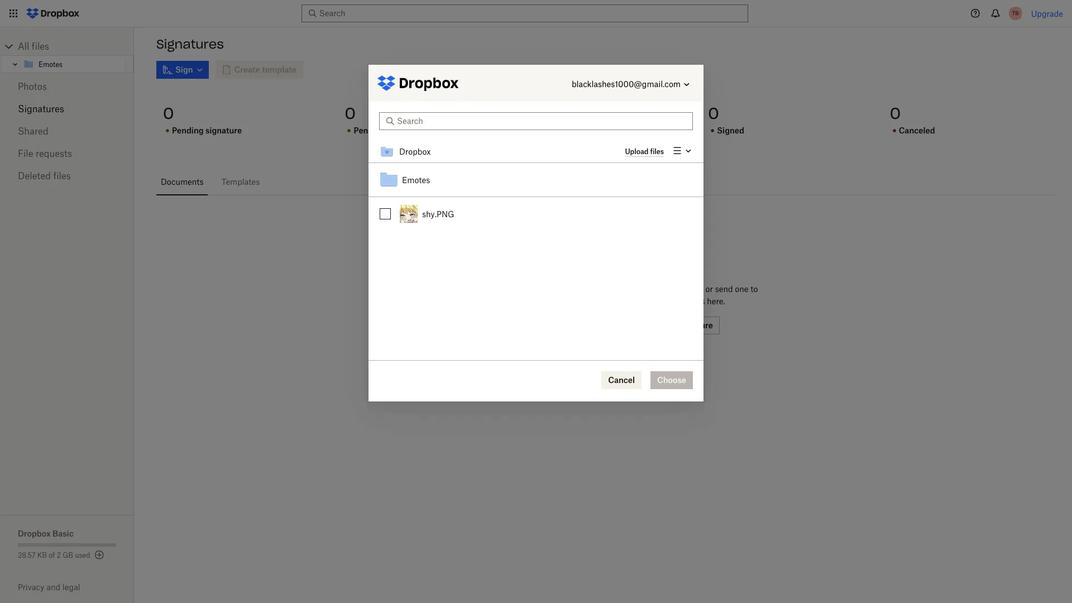 Task type: vqa. For each thing, say whether or not it's contained in the screenshot.
request
no



Task type: describe. For each thing, give the bounding box(es) containing it.
privacy
[[18, 583, 44, 592]]

kb
[[37, 551, 47, 560]]

photos
[[18, 81, 47, 92]]

upgrade
[[1032, 9, 1064, 18]]

shared link
[[18, 120, 116, 142]]

basic
[[53, 529, 74, 539]]

all files tree
[[2, 37, 134, 73]]

used
[[75, 551, 90, 560]]

pending for pending signature
[[172, 126, 204, 135]]

here.
[[707, 297, 726, 306]]

gb
[[63, 551, 73, 560]]

deleted
[[18, 170, 51, 182]]

templates tab
[[217, 169, 264, 196]]

file requests
[[18, 148, 72, 159]]

1 horizontal spatial signatures
[[156, 36, 224, 52]]

for
[[617, 297, 628, 306]]

dropbox logo - go to the homepage image
[[22, 4, 83, 22]]

canceled
[[899, 126, 935, 135]]

2 signature from the left
[[406, 126, 443, 135]]

1 signature from the left
[[206, 126, 242, 135]]

sign
[[642, 284, 658, 294]]

dropbox
[[18, 529, 51, 539]]

others
[[592, 297, 615, 306]]

and
[[46, 583, 60, 592]]

0 for pending signature
[[163, 103, 174, 123]]

you
[[627, 284, 640, 294]]

a
[[660, 284, 664, 294]]

signature,
[[630, 297, 667, 306]]

privacy and legal link
[[18, 583, 134, 592]]

privacy and legal
[[18, 583, 80, 592]]

0 for canceled
[[890, 103, 901, 123]]

2
[[57, 551, 61, 560]]

global header element
[[0, 0, 1073, 27]]

of
[[49, 551, 55, 560]]

your
[[387, 126, 404, 135]]

or
[[706, 284, 713, 294]]



Task type: locate. For each thing, give the bounding box(es) containing it.
0
[[163, 103, 174, 123], [345, 103, 356, 123], [527, 103, 538, 123], [708, 103, 719, 123], [890, 103, 901, 123]]

emotes link
[[23, 58, 123, 71]]

0 horizontal spatial signature
[[206, 126, 242, 135]]

0 vertical spatial signatures
[[156, 36, 224, 52]]

0 horizontal spatial files
[[32, 41, 49, 52]]

upgrade link
[[1032, 9, 1064, 18]]

1 horizontal spatial signature
[[406, 126, 443, 135]]

1 horizontal spatial pending
[[354, 126, 385, 135]]

0 horizontal spatial signatures
[[18, 103, 64, 115]]

signature
[[206, 126, 242, 135], [406, 126, 443, 135]]

whether you sign a document or send one to others for signature, it appears here.
[[592, 284, 758, 306]]

send
[[715, 284, 733, 294]]

legal
[[62, 583, 80, 592]]

files for all files
[[32, 41, 49, 52]]

2 0 from the left
[[345, 103, 356, 123]]

emotes
[[39, 60, 63, 68]]

files for deleted files
[[53, 170, 71, 182]]

documents
[[161, 177, 204, 187]]

28.57
[[18, 551, 35, 560]]

pending up documents
[[172, 126, 204, 135]]

one
[[735, 284, 749, 294]]

signature right your
[[406, 126, 443, 135]]

document
[[666, 284, 704, 294]]

1 vertical spatial signatures
[[18, 103, 64, 115]]

requests
[[36, 148, 72, 159]]

file
[[18, 148, 33, 159]]

signature up templates
[[206, 126, 242, 135]]

1 vertical spatial files
[[53, 170, 71, 182]]

2 pending from the left
[[354, 126, 385, 135]]

get more space image
[[92, 549, 106, 562]]

3 0 from the left
[[527, 103, 538, 123]]

files inside tree
[[32, 41, 49, 52]]

it
[[669, 297, 674, 306]]

0 up "signed"
[[708, 103, 719, 123]]

all files link
[[18, 37, 134, 55]]

0 up pending signature
[[163, 103, 174, 123]]

0 up pending your signature
[[345, 103, 356, 123]]

0 for declined
[[527, 103, 538, 123]]

tab list containing documents
[[156, 169, 1055, 196]]

0 vertical spatial files
[[32, 41, 49, 52]]

photos link
[[18, 75, 116, 98]]

signatures link
[[18, 98, 116, 120]]

pending
[[172, 126, 204, 135], [354, 126, 385, 135]]

appears
[[676, 297, 705, 306]]

to
[[751, 284, 758, 294]]

pending signature
[[172, 126, 242, 135]]

all files
[[18, 41, 49, 52]]

1 0 from the left
[[163, 103, 174, 123]]

declined
[[536, 126, 570, 135]]

5 0 from the left
[[890, 103, 901, 123]]

pending your signature
[[354, 126, 443, 135]]

files
[[32, 41, 49, 52], [53, 170, 71, 182]]

files right all
[[32, 41, 49, 52]]

0 for pending your signature
[[345, 103, 356, 123]]

all
[[18, 41, 29, 52]]

4 0 from the left
[[708, 103, 719, 123]]

1 horizontal spatial files
[[53, 170, 71, 182]]

pending for pending your signature
[[354, 126, 385, 135]]

tab list
[[156, 169, 1055, 196]]

28.57 kb of 2 gb used
[[18, 551, 90, 560]]

0 horizontal spatial pending
[[172, 126, 204, 135]]

dropbox basic
[[18, 529, 74, 539]]

signatures
[[156, 36, 224, 52], [18, 103, 64, 115]]

0 up 'canceled'
[[890, 103, 901, 123]]

deleted files link
[[18, 165, 116, 187]]

files down file requests link
[[53, 170, 71, 182]]

1 pending from the left
[[172, 126, 204, 135]]

0 for signed
[[708, 103, 719, 123]]

deleted files
[[18, 170, 71, 182]]

shared
[[18, 126, 48, 137]]

choose a file to sign dialog
[[369, 65, 704, 402]]

templates
[[221, 177, 260, 187]]

documents tab
[[156, 169, 208, 196]]

0 up declined
[[527, 103, 538, 123]]

whether
[[592, 284, 625, 294]]

file requests link
[[18, 142, 116, 165]]

pending left your
[[354, 126, 385, 135]]

signed
[[717, 126, 745, 135]]



